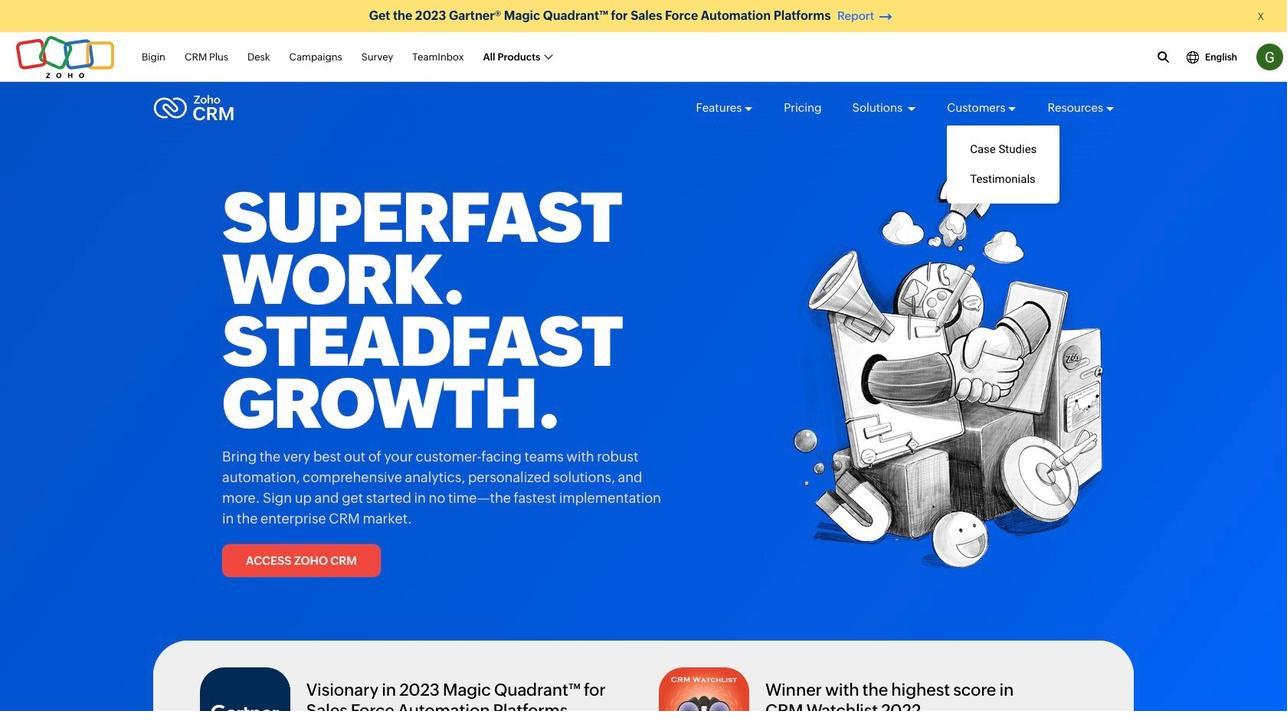Task type: vqa. For each thing, say whether or not it's contained in the screenshot.
Features link
no



Task type: describe. For each thing, give the bounding box(es) containing it.
crm home banner image
[[759, 150, 1107, 589]]



Task type: locate. For each thing, give the bounding box(es) containing it.
zoho crm logo image
[[153, 91, 235, 125]]

gary orlando image
[[1257, 44, 1284, 71]]



